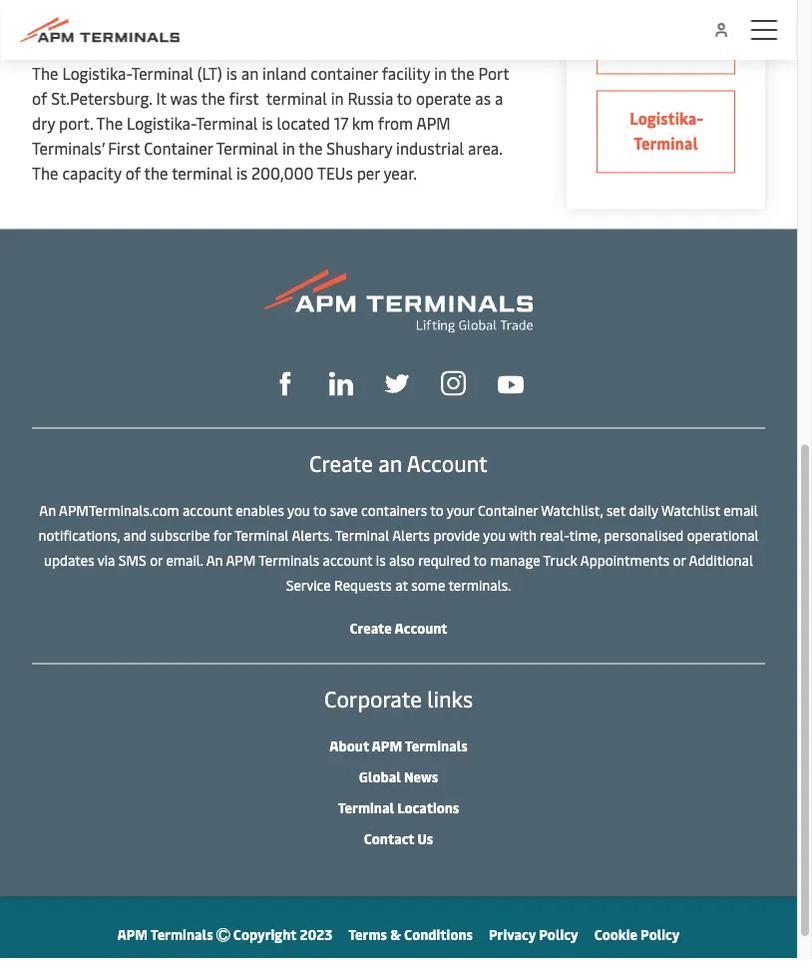 Task type: locate. For each thing, give the bounding box(es) containing it.
the down located
[[299, 138, 323, 159]]

create down requests
[[350, 619, 392, 638]]

the down st.petersburg.
[[96, 113, 123, 134]]

notifications,
[[38, 526, 120, 545]]

account up 'for'
[[183, 501, 232, 520]]

create
[[310, 448, 373, 478], [350, 619, 392, 638]]

apm up industrial
[[417, 113, 451, 134]]

the down terminals' on the top left
[[32, 163, 58, 184]]

0 vertical spatial terminals
[[259, 551, 320, 570]]

contact
[[364, 830, 415, 849]]

to left save
[[313, 501, 327, 520]]

time,
[[570, 526, 601, 545]]

1 horizontal spatial or
[[673, 551, 686, 570]]

ⓒ
[[216, 926, 230, 945]]

linkedin__x28_alt_x29__3_ link
[[329, 369, 353, 396]]

0 horizontal spatial terminals
[[151, 926, 213, 945]]

to down the facility
[[397, 88, 412, 109]]

terminal
[[266, 88, 327, 109], [172, 163, 233, 184]]

global news
[[359, 768, 438, 787]]

us
[[418, 830, 433, 849]]

dry
[[32, 113, 55, 134]]

to up the terminals.
[[474, 551, 487, 570]]

save
[[330, 501, 358, 520]]

policy for privacy policy
[[539, 926, 579, 945]]

2 or from the left
[[673, 551, 686, 570]]

an up containers
[[378, 448, 402, 478]]

of down the first
[[125, 163, 141, 184]]

you left with
[[483, 526, 506, 545]]

1 horizontal spatial in
[[331, 88, 344, 109]]

1 vertical spatial account
[[395, 619, 448, 638]]

0 horizontal spatial account
[[183, 501, 232, 520]]

links
[[428, 684, 473, 713]]

in up 17
[[331, 88, 344, 109]]

terminals left ⓒ
[[151, 926, 213, 945]]

logistika-
[[62, 63, 131, 84], [630, 107, 704, 129], [127, 113, 196, 134]]

1 vertical spatial account
[[323, 551, 373, 570]]

or left additional
[[673, 551, 686, 570]]

0 horizontal spatial terminal
[[172, 163, 233, 184]]

create for create an account
[[310, 448, 373, 478]]

operational
[[687, 526, 759, 545]]

container down "was"
[[144, 138, 213, 159]]

youtube image
[[498, 376, 524, 394]]

terminal down "was"
[[172, 163, 233, 184]]

container inside the logistika-terminal (lt) is an inland container facility in the port of st.petersburg. it was the first  terminal in russia to operate as a dry port. the logistika-terminal is located 17 km from apm terminals' first container terminal in the shushary industrial area. the capacity of the terminal is 200,000 teus per year.
[[144, 138, 213, 159]]

0 horizontal spatial container
[[144, 138, 213, 159]]

or right the sms
[[150, 551, 163, 570]]

real-
[[540, 526, 570, 545]]

1 vertical spatial terminal
[[172, 163, 233, 184]]

container up with
[[478, 501, 538, 520]]

0 horizontal spatial or
[[150, 551, 163, 570]]

appointments
[[581, 551, 670, 570]]

account up your
[[407, 448, 488, 478]]

create up save
[[310, 448, 373, 478]]

terms & conditions link
[[349, 926, 473, 945]]

1 horizontal spatial an
[[378, 448, 402, 478]]

area.
[[468, 138, 503, 159]]

terminals
[[259, 551, 320, 570], [405, 737, 468, 756], [151, 926, 213, 945]]

you
[[287, 501, 310, 520], [483, 526, 506, 545]]

create account link
[[350, 619, 448, 638]]

an
[[39, 501, 56, 520], [206, 551, 223, 570]]

apmterminals.com
[[59, 501, 179, 520]]

account up requests
[[323, 551, 373, 570]]

contact us
[[364, 830, 433, 849]]

an up notifications,
[[39, 501, 56, 520]]

policy right privacy
[[539, 926, 579, 945]]

create account
[[350, 619, 448, 638]]

shape link
[[274, 369, 297, 396]]

of
[[32, 88, 47, 109], [125, 163, 141, 184]]

locations
[[397, 799, 460, 818]]

0 horizontal spatial policy
[[539, 926, 579, 945]]

2 horizontal spatial terminals
[[405, 737, 468, 756]]

0 horizontal spatial you
[[287, 501, 310, 520]]

0 vertical spatial container
[[144, 138, 213, 159]]

0 vertical spatial an
[[241, 63, 259, 84]]

located
[[277, 113, 330, 134]]

you up alerts.
[[287, 501, 310, 520]]

terminal
[[131, 63, 194, 84], [196, 113, 258, 134], [634, 132, 698, 154], [216, 138, 279, 159], [234, 526, 289, 545], [335, 526, 390, 545], [338, 799, 394, 818]]

1 horizontal spatial of
[[125, 163, 141, 184]]

&
[[390, 926, 401, 945]]

0 horizontal spatial an
[[241, 63, 259, 84]]

in
[[434, 63, 447, 84], [331, 88, 344, 109], [282, 138, 295, 159]]

0 vertical spatial the
[[32, 63, 58, 84]]

0 horizontal spatial an
[[39, 501, 56, 520]]

terminal inside logistika- terminal
[[634, 132, 698, 154]]

apm down 'for'
[[226, 551, 256, 570]]

or
[[150, 551, 163, 570], [673, 551, 686, 570]]

email.
[[166, 551, 203, 570]]

1 vertical spatial container
[[478, 501, 538, 520]]

1 vertical spatial in
[[331, 88, 344, 109]]

cookie
[[595, 926, 638, 945]]

in up 200,000
[[282, 138, 295, 159]]

apmt footer logo image
[[265, 269, 533, 333]]

0 vertical spatial of
[[32, 88, 47, 109]]

via
[[98, 551, 115, 570]]

2 vertical spatial the
[[32, 163, 58, 184]]

0 vertical spatial in
[[434, 63, 447, 84]]

is right (lt)
[[226, 63, 237, 84]]

terminal locations
[[338, 799, 460, 818]]

0 horizontal spatial of
[[32, 88, 47, 109]]

account down some
[[395, 619, 448, 638]]

terminal up located
[[266, 88, 327, 109]]

policy right cookie
[[641, 926, 680, 945]]

policy for cookie policy
[[641, 926, 680, 945]]

privacy policy link
[[489, 926, 579, 945]]

0 vertical spatial you
[[287, 501, 310, 520]]

alerts.
[[292, 526, 332, 545]]

terminal locations link
[[338, 799, 460, 818]]

1 horizontal spatial terminal
[[266, 88, 327, 109]]

inland
[[263, 63, 307, 84]]

cookie policy link
[[595, 926, 680, 945]]

updates
[[44, 551, 94, 570]]

operate
[[416, 88, 472, 109]]

is left also
[[376, 551, 386, 570]]

the
[[451, 63, 475, 84], [201, 88, 225, 109], [299, 138, 323, 159], [144, 163, 168, 184]]

1 vertical spatial create
[[350, 619, 392, 638]]

1 vertical spatial the
[[96, 113, 123, 134]]

and
[[124, 526, 147, 545]]

a
[[495, 88, 503, 109]]

terminals up news
[[405, 737, 468, 756]]

sms
[[118, 551, 146, 570]]

account
[[407, 448, 488, 478], [395, 619, 448, 638]]

1 horizontal spatial container
[[478, 501, 538, 520]]

an left inland
[[241, 63, 259, 84]]

1 vertical spatial you
[[483, 526, 506, 545]]

1 horizontal spatial account
[[323, 551, 373, 570]]

an
[[241, 63, 259, 84], [378, 448, 402, 478]]

is
[[226, 63, 237, 84], [262, 113, 273, 134], [237, 163, 248, 184], [376, 551, 386, 570]]

0 vertical spatial an
[[39, 501, 56, 520]]

0 vertical spatial account
[[407, 448, 488, 478]]

terminals up service
[[259, 551, 320, 570]]

an down 'for'
[[206, 551, 223, 570]]

to
[[397, 88, 412, 109], [313, 501, 327, 520], [430, 501, 444, 520], [474, 551, 487, 570]]

facility
[[382, 63, 431, 84]]

of up dry
[[32, 88, 47, 109]]

first
[[108, 138, 140, 159]]

0 vertical spatial create
[[310, 448, 373, 478]]

in up operate
[[434, 63, 447, 84]]

1 horizontal spatial policy
[[641, 926, 680, 945]]

0 horizontal spatial in
[[282, 138, 295, 159]]

the up dry
[[32, 63, 58, 84]]

for
[[213, 526, 232, 545]]

facebook image
[[274, 372, 297, 396]]

2 policy from the left
[[641, 926, 680, 945]]

1 horizontal spatial terminals
[[259, 551, 320, 570]]

cookie policy
[[595, 926, 680, 945]]

account
[[183, 501, 232, 520], [323, 551, 373, 570]]

the
[[32, 63, 58, 84], [96, 113, 123, 134], [32, 163, 58, 184]]

apm inside the logistika-terminal (lt) is an inland container facility in the port of st.petersburg. it was the first  terminal in russia to operate as a dry port. the logistika-terminal is located 17 km from apm terminals' first container terminal in the shushary industrial area. the capacity of the terminal is 200,000 teus per year.
[[417, 113, 451, 134]]

industrial
[[396, 138, 464, 159]]

1 policy from the left
[[539, 926, 579, 945]]

per
[[357, 163, 380, 184]]

200,000
[[252, 163, 314, 184]]

1 horizontal spatial an
[[206, 551, 223, 570]]



Task type: vqa. For each thing, say whether or not it's contained in the screenshot.
the top 'in'
yes



Task type: describe. For each thing, give the bounding box(es) containing it.
containers
[[361, 501, 427, 520]]

terms & conditions
[[349, 926, 473, 945]]

logistika- terminal link
[[597, 91, 736, 174]]

watchlist,
[[541, 501, 603, 520]]

apm up global
[[372, 737, 402, 756]]

1 horizontal spatial you
[[483, 526, 506, 545]]

is left located
[[262, 113, 273, 134]]

russia
[[348, 88, 394, 109]]

contact us link
[[364, 830, 433, 849]]

terminals'
[[32, 138, 104, 159]]

to left your
[[430, 501, 444, 520]]

port
[[479, 63, 510, 84]]

truck
[[544, 551, 578, 570]]

2 vertical spatial in
[[282, 138, 295, 159]]

0 vertical spatial account
[[183, 501, 232, 520]]

privacy
[[489, 926, 536, 945]]

you tube link
[[498, 370, 524, 395]]

(lt)
[[197, 63, 222, 84]]

about apm terminals link
[[330, 737, 468, 756]]

provide
[[434, 526, 480, 545]]

container
[[311, 63, 378, 84]]

create for create account
[[350, 619, 392, 638]]

2023
[[300, 926, 333, 945]]

conditions
[[404, 926, 473, 945]]

linkedin image
[[329, 372, 353, 396]]

twitter image
[[385, 372, 409, 396]]

email
[[724, 501, 758, 520]]

from
[[378, 113, 413, 134]]

1 vertical spatial an
[[378, 448, 402, 478]]

set
[[607, 501, 626, 520]]

terminals inside an apmterminals.com account enables you to save containers to your container watchlist, set daily watchlist email notifications, and subscribe for terminal alerts. terminal alerts provide you with real-time, personalised operational updates via sms or email. an apm terminals account is also required to manage truck appointments or additional service requests at some terminals.
[[259, 551, 320, 570]]

apm inside an apmterminals.com account enables you to save containers to your container watchlist, set daily watchlist email notifications, and subscribe for terminal alerts. terminal alerts provide you with real-time, personalised operational updates via sms or email. an apm terminals account is also required to manage truck appointments or additional service requests at some terminals.
[[226, 551, 256, 570]]

0 vertical spatial terminal
[[266, 88, 327, 109]]

2 vertical spatial terminals
[[151, 926, 213, 945]]

teus
[[317, 163, 353, 184]]

1 or from the left
[[150, 551, 163, 570]]

about
[[330, 737, 369, 756]]

port.
[[59, 113, 93, 134]]

1 vertical spatial an
[[206, 551, 223, 570]]

year.
[[384, 163, 417, 184]]

17
[[334, 113, 348, 134]]

the logistika-terminal (lt) is an inland container facility in the port of st.petersburg. it was the first  terminal in russia to operate as a dry port. the logistika-terminal is located 17 km from apm terminals' first container terminal in the shushary industrial area. the capacity of the terminal is 200,000 teus per year.
[[32, 63, 510, 184]]

1 vertical spatial of
[[125, 163, 141, 184]]

2 horizontal spatial in
[[434, 63, 447, 84]]

watchlist
[[662, 501, 721, 520]]

with
[[509, 526, 537, 545]]

the right capacity
[[144, 163, 168, 184]]

also
[[389, 551, 415, 570]]

at
[[396, 576, 408, 595]]

daily
[[629, 501, 659, 520]]

logistika- terminal
[[630, 107, 704, 154]]

required
[[418, 551, 471, 570]]

corporate
[[324, 684, 422, 713]]

capacity
[[62, 163, 122, 184]]

apm terminals ⓒ copyright 2023
[[117, 926, 333, 945]]

alerts
[[393, 526, 430, 545]]

some
[[412, 576, 445, 595]]

corporate links
[[324, 684, 473, 713]]

is inside an apmterminals.com account enables you to save containers to your container watchlist, set daily watchlist email notifications, and subscribe for terminal alerts. terminal alerts provide you with real-time, personalised operational updates via sms or email. an apm terminals account is also required to manage truck appointments or additional service requests at some terminals.
[[376, 551, 386, 570]]

an inside the logistika-terminal (lt) is an inland container facility in the port of st.petersburg. it was the first  terminal in russia to operate as a dry port. the logistika-terminal is located 17 km from apm terminals' first container terminal in the shushary industrial area. the capacity of the terminal is 200,000 teus per year.
[[241, 63, 259, 84]]

instagram link
[[441, 369, 466, 397]]

st.petersburg.
[[51, 88, 152, 109]]

enables
[[236, 501, 284, 520]]

requests
[[334, 576, 392, 595]]

km
[[352, 113, 374, 134]]

personalised
[[604, 526, 684, 545]]

your
[[447, 501, 475, 520]]

terms
[[349, 926, 387, 945]]

as
[[475, 88, 491, 109]]

service
[[286, 576, 331, 595]]

privacy policy
[[489, 926, 579, 945]]

fill 44 link
[[385, 369, 409, 396]]

global
[[359, 768, 401, 787]]

1 vertical spatial terminals
[[405, 737, 468, 756]]

container inside an apmterminals.com account enables you to save containers to your container watchlist, set daily watchlist email notifications, and subscribe for terminal alerts. terminal alerts provide you with real-time, personalised operational updates via sms or email. an apm terminals account is also required to manage truck appointments or additional service requests at some terminals.
[[478, 501, 538, 520]]

terminals.
[[449, 576, 511, 595]]

news
[[404, 768, 438, 787]]

subscribe
[[150, 526, 210, 545]]

is left 200,000
[[237, 163, 248, 184]]

apm left ⓒ
[[117, 926, 148, 945]]

additional
[[689, 551, 754, 570]]

instagram image
[[441, 372, 466, 397]]

it
[[156, 88, 166, 109]]

an apmterminals.com account enables you to save containers to your container watchlist, set daily watchlist email notifications, and subscribe for terminal alerts. terminal alerts provide you with real-time, personalised operational updates via sms or email. an apm terminals account is also required to manage truck appointments or additional service requests at some terminals.
[[38, 501, 759, 595]]

the down (lt)
[[201, 88, 225, 109]]

to inside the logistika-terminal (lt) is an inland container facility in the port of st.petersburg. it was the first  terminal in russia to operate as a dry port. the logistika-terminal is located 17 km from apm terminals' first container terminal in the shushary industrial area. the capacity of the terminal is 200,000 teus per year.
[[397, 88, 412, 109]]

was
[[170, 88, 198, 109]]

copyright
[[233, 926, 297, 945]]

global news link
[[359, 768, 438, 787]]

the left the port
[[451, 63, 475, 84]]

about apm terminals
[[330, 737, 468, 756]]

manage
[[491, 551, 541, 570]]

create an account
[[310, 448, 488, 478]]

shushary
[[327, 138, 393, 159]]



